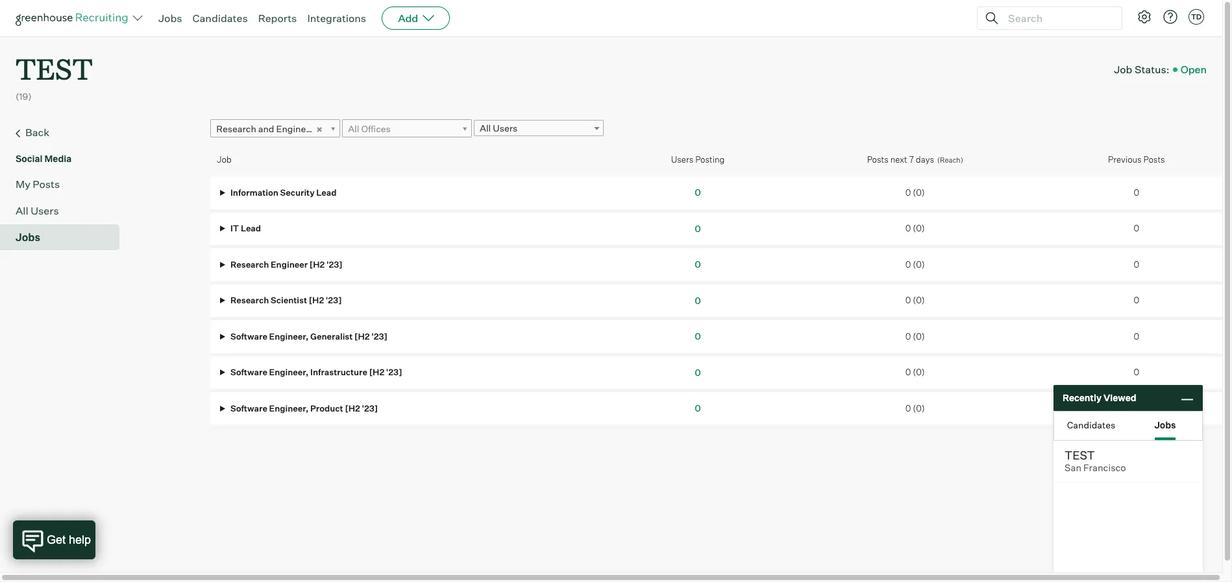 Task type: vqa. For each thing, say whether or not it's contained in the screenshot.
the middle the Interview
no



Task type: describe. For each thing, give the bounding box(es) containing it.
add
[[398, 12, 418, 25]]

engineer
[[271, 259, 308, 270]]

software engineer, generalist [h2 '23]
[[229, 332, 387, 342]]

2 horizontal spatial all
[[480, 123, 491, 134]]

offices
[[361, 123, 391, 134]]

[h2 for generalist
[[354, 332, 370, 342]]

1 horizontal spatial posts
[[867, 154, 889, 165]]

0 link for software engineer, product [h2 '23]
[[695, 403, 701, 414]]

reports
[[258, 12, 297, 25]]

0 (0) for software engineer, product [h2 '23]
[[905, 404, 925, 414]]

integrations
[[307, 12, 366, 25]]

[h2 right the engineer
[[310, 259, 325, 270]]

engineer, for generalist
[[269, 332, 309, 342]]

research scientist [h2 '23]
[[229, 295, 342, 306]]

0 vertical spatial jobs link
[[158, 12, 182, 25]]

back link
[[16, 124, 114, 141]]

scientist
[[271, 295, 307, 306]]

7
[[909, 154, 914, 165]]

0 horizontal spatial candidates
[[192, 12, 248, 25]]

(0) for it lead
[[913, 223, 925, 234]]

days
[[916, 154, 934, 165]]

generalist
[[310, 332, 353, 342]]

software for software engineer, product [h2 '23]
[[230, 404, 267, 414]]

1 vertical spatial lead
[[241, 223, 261, 234]]

my posts link
[[16, 176, 114, 192]]

candidates link
[[192, 12, 248, 25]]

software for software engineer, infrastructure [h2 '23]
[[230, 368, 267, 378]]

job status:
[[1114, 63, 1170, 76]]

back
[[25, 126, 49, 139]]

posts next 7 days (reach)
[[867, 154, 963, 165]]

posting
[[695, 155, 725, 165]]

(0) for research scientist [h2 '23]
[[913, 295, 925, 306]]

my
[[16, 178, 30, 191]]

posts for my posts
[[33, 178, 60, 191]]

0 (0) for research scientist [h2 '23]
[[905, 295, 925, 306]]

0 (0) for information security lead
[[905, 187, 925, 198]]

(0) for software engineer, infrastructure [h2 '23]
[[913, 368, 925, 378]]

Search text field
[[1005, 9, 1110, 28]]

engineering
[[276, 123, 328, 134]]

posts for previous posts
[[1143, 155, 1165, 165]]

0 link for information security lead
[[695, 187, 701, 198]]

0 vertical spatial all users
[[480, 123, 518, 134]]

test link
[[16, 36, 93, 90]]

1 horizontal spatial candidates
[[1067, 420, 1115, 431]]

0 link for software engineer, infrastructure [h2 '23]
[[695, 367, 701, 378]]

media
[[44, 153, 72, 164]]

recently viewed
[[1063, 393, 1136, 404]]

1 horizontal spatial all users link
[[474, 120, 604, 136]]

0 vertical spatial jobs
[[158, 12, 182, 25]]

infrastructure
[[310, 368, 367, 378]]

product
[[310, 404, 343, 414]]

'23] for product
[[362, 404, 378, 414]]

open
[[1181, 63, 1207, 76]]

0 (0) for software engineer, generalist [h2 '23]
[[905, 332, 925, 342]]

'23] right the engineer
[[326, 259, 343, 270]]

td button
[[1189, 9, 1204, 25]]

(0) for software engineer, product [h2 '23]
[[913, 404, 925, 414]]

research for research engineer [h2 '23]
[[230, 259, 269, 270]]

previous
[[1108, 155, 1142, 165]]

software engineer, infrastructure [h2 '23]
[[229, 368, 402, 378]]

research and engineering link
[[210, 119, 340, 138]]

users posting
[[671, 155, 725, 165]]

test (19)
[[16, 49, 93, 102]]

it
[[230, 223, 239, 234]]

research for research and engineering
[[216, 123, 256, 134]]

0 (0) for it lead
[[905, 223, 925, 234]]

'23] for infrastructure
[[386, 368, 402, 378]]

engineer, for product
[[269, 404, 309, 414]]

test for test san francisco
[[1065, 449, 1095, 463]]

job for job status:
[[1114, 63, 1132, 76]]

recently
[[1063, 393, 1102, 404]]

tab list containing candidates
[[1054, 412, 1202, 441]]

1
[[1135, 404, 1138, 414]]



Task type: locate. For each thing, give the bounding box(es) containing it.
jobs inside tab list
[[1154, 420, 1176, 431]]

research left scientist
[[230, 295, 269, 306]]

posts right the previous
[[1143, 155, 1165, 165]]

3 software from the top
[[230, 404, 267, 414]]

1 horizontal spatial users
[[493, 123, 518, 134]]

software for software engineer, generalist [h2 '23]
[[230, 332, 267, 342]]

previous posts
[[1108, 155, 1165, 165]]

[h2 right infrastructure
[[369, 368, 384, 378]]

posts left next
[[867, 154, 889, 165]]

0 (0) for research engineer [h2 '23]
[[905, 259, 925, 270]]

job
[[1114, 63, 1132, 76], [217, 155, 232, 165]]

information
[[230, 187, 278, 198]]

(0) for information security lead
[[913, 187, 925, 198]]

0 link for research scientist [h2 '23]
[[695, 295, 701, 306]]

1 vertical spatial jobs link
[[16, 230, 114, 245]]

0 vertical spatial test
[[16, 49, 93, 88]]

francisco
[[1083, 463, 1126, 475]]

all offices
[[348, 123, 391, 134]]

test up "(19)" on the top left of the page
[[16, 49, 93, 88]]

san
[[1065, 463, 1081, 475]]

2 engineer, from the top
[[269, 368, 309, 378]]

posts inside 'link'
[[33, 178, 60, 191]]

4 0 (0) from the top
[[905, 295, 925, 306]]

0 link for it lead
[[695, 223, 701, 234]]

1 vertical spatial test
[[1065, 449, 1095, 463]]

0 link for research engineer [h2 '23]
[[695, 259, 701, 270]]

0 link for software engineer, generalist [h2 '23]
[[695, 331, 701, 342]]

security
[[280, 187, 315, 198]]

reports link
[[258, 12, 297, 25]]

lead
[[316, 187, 337, 198], [241, 223, 261, 234]]

job for job
[[217, 155, 232, 165]]

6 0 (0) from the top
[[905, 368, 925, 378]]

7 0 link from the top
[[695, 403, 701, 414]]

research engineer [h2 '23]
[[229, 259, 343, 270]]

test inside "test san francisco"
[[1065, 449, 1095, 463]]

(0) for software engineer, generalist [h2 '23]
[[913, 332, 925, 342]]

2 0 (0) from the top
[[905, 223, 925, 234]]

1 horizontal spatial job
[[1114, 63, 1132, 76]]

'23] for generalist
[[371, 332, 387, 342]]

0 vertical spatial lead
[[316, 187, 337, 198]]

0 horizontal spatial all
[[16, 204, 28, 217]]

'23] right product
[[362, 404, 378, 414]]

engineer, up software engineer, product [h2 '23]
[[269, 368, 309, 378]]

0 vertical spatial all users link
[[474, 120, 604, 136]]

research down "it lead"
[[230, 259, 269, 270]]

'23] right generalist
[[371, 332, 387, 342]]

0 vertical spatial engineer,
[[269, 332, 309, 342]]

[h2 for product
[[345, 404, 360, 414]]

(reach)
[[937, 156, 963, 165]]

0 vertical spatial software
[[230, 332, 267, 342]]

it lead
[[229, 223, 261, 234]]

5 0 link from the top
[[695, 331, 701, 342]]

2 vertical spatial software
[[230, 404, 267, 414]]

jobs link down my posts 'link'
[[16, 230, 114, 245]]

1 vertical spatial all users link
[[16, 203, 114, 219]]

1 vertical spatial candidates
[[1067, 420, 1115, 431]]

2 software from the top
[[230, 368, 267, 378]]

2 horizontal spatial posts
[[1143, 155, 1165, 165]]

0
[[695, 187, 701, 198], [905, 187, 911, 198], [1134, 187, 1139, 198], [695, 223, 701, 234], [905, 223, 911, 234], [1134, 223, 1139, 234], [695, 259, 701, 270], [905, 259, 911, 270], [1134, 259, 1139, 270], [695, 295, 701, 306], [905, 295, 911, 306], [1134, 295, 1139, 306], [695, 331, 701, 342], [905, 332, 911, 342], [1134, 332, 1139, 342], [695, 367, 701, 378], [905, 368, 911, 378], [1134, 368, 1139, 378], [695, 403, 701, 414], [905, 404, 911, 414]]

posts right my
[[33, 178, 60, 191]]

greenhouse recruiting image
[[16, 10, 132, 26]]

jobs link
[[158, 12, 182, 25], [16, 230, 114, 245]]

software
[[230, 332, 267, 342], [230, 368, 267, 378], [230, 404, 267, 414]]

0 horizontal spatial jobs link
[[16, 230, 114, 245]]

my posts
[[16, 178, 60, 191]]

2 horizontal spatial users
[[671, 155, 693, 165]]

next
[[890, 154, 907, 165]]

'23]
[[326, 259, 343, 270], [326, 295, 342, 306], [371, 332, 387, 342], [386, 368, 402, 378], [362, 404, 378, 414]]

0 horizontal spatial job
[[217, 155, 232, 165]]

5 0 (0) from the top
[[905, 332, 925, 342]]

1 horizontal spatial lead
[[316, 187, 337, 198]]

0 vertical spatial users
[[493, 123, 518, 134]]

'23] up generalist
[[326, 295, 342, 306]]

all
[[480, 123, 491, 134], [348, 123, 359, 134], [16, 204, 28, 217]]

users
[[493, 123, 518, 134], [671, 155, 693, 165], [31, 204, 59, 217]]

and
[[258, 123, 274, 134]]

0 (0)
[[905, 187, 925, 198], [905, 223, 925, 234], [905, 259, 925, 270], [905, 295, 925, 306], [905, 332, 925, 342], [905, 368, 925, 378], [905, 404, 925, 414]]

1 horizontal spatial test
[[1065, 449, 1095, 463]]

1 0 link from the top
[[695, 187, 701, 198]]

3 0 (0) from the top
[[905, 259, 925, 270]]

2 horizontal spatial jobs
[[1154, 420, 1176, 431]]

0 horizontal spatial all users
[[16, 204, 59, 217]]

test san francisco
[[1065, 449, 1126, 475]]

research left the and
[[216, 123, 256, 134]]

1 vertical spatial research
[[230, 259, 269, 270]]

6 (0) from the top
[[913, 368, 925, 378]]

candidates left reports
[[192, 12, 248, 25]]

social
[[16, 153, 43, 164]]

[h2 right generalist
[[354, 332, 370, 342]]

0 (0) for software engineer, infrastructure [h2 '23]
[[905, 368, 925, 378]]

0 horizontal spatial jobs
[[16, 231, 40, 244]]

'23] right infrastructure
[[386, 368, 402, 378]]

1 vertical spatial jobs
[[16, 231, 40, 244]]

engineer,
[[269, 332, 309, 342], [269, 368, 309, 378], [269, 404, 309, 414]]

0 horizontal spatial test
[[16, 49, 93, 88]]

social media
[[16, 153, 72, 164]]

all inside all offices link
[[348, 123, 359, 134]]

all users link
[[474, 120, 604, 136], [16, 203, 114, 219]]

test down recently
[[1065, 449, 1095, 463]]

[h2 right scientist
[[309, 295, 324, 306]]

1 vertical spatial engineer,
[[269, 368, 309, 378]]

engineer, left product
[[269, 404, 309, 414]]

test
[[16, 49, 93, 88], [1065, 449, 1095, 463]]

7 (0) from the top
[[913, 404, 925, 414]]

3 0 link from the top
[[695, 259, 701, 270]]

integrations link
[[307, 12, 366, 25]]

td button
[[1186, 6, 1207, 27]]

1 horizontal spatial jobs link
[[158, 12, 182, 25]]

1 horizontal spatial jobs
[[158, 12, 182, 25]]

1 horizontal spatial all
[[348, 123, 359, 134]]

viewed
[[1103, 393, 1136, 404]]

3 (0) from the top
[[913, 259, 925, 270]]

2 vertical spatial engineer,
[[269, 404, 309, 414]]

candidates down the "recently viewed"
[[1067, 420, 1115, 431]]

[h2 right product
[[345, 404, 360, 414]]

lead right the it
[[241, 223, 261, 234]]

all offices link
[[342, 119, 472, 138]]

td
[[1191, 12, 1202, 21]]

2 (0) from the top
[[913, 223, 925, 234]]

4 (0) from the top
[[913, 295, 925, 306]]

2 vertical spatial jobs
[[1154, 420, 1176, 431]]

2 0 link from the top
[[695, 223, 701, 234]]

1 software from the top
[[230, 332, 267, 342]]

candidates
[[192, 12, 248, 25], [1067, 420, 1115, 431]]

2 vertical spatial users
[[31, 204, 59, 217]]

0 horizontal spatial lead
[[241, 223, 261, 234]]

1 (0) from the top
[[913, 187, 925, 198]]

1 0 (0) from the top
[[905, 187, 925, 198]]

7 0 (0) from the top
[[905, 404, 925, 414]]

test for test (19)
[[16, 49, 93, 88]]

engineer, for infrastructure
[[269, 368, 309, 378]]

(19)
[[16, 91, 32, 102]]

3 engineer, from the top
[[269, 404, 309, 414]]

0 vertical spatial job
[[1114, 63, 1132, 76]]

1 vertical spatial job
[[217, 155, 232, 165]]

[h2 for infrastructure
[[369, 368, 384, 378]]

job left the "status:" at the right of page
[[1114, 63, 1132, 76]]

4 0 link from the top
[[695, 295, 701, 306]]

all users
[[480, 123, 518, 134], [16, 204, 59, 217]]

1 vertical spatial all users
[[16, 204, 59, 217]]

engineer, down scientist
[[269, 332, 309, 342]]

0 horizontal spatial all users link
[[16, 203, 114, 219]]

[h2
[[310, 259, 325, 270], [309, 295, 324, 306], [354, 332, 370, 342], [369, 368, 384, 378], [345, 404, 360, 414]]

0 vertical spatial candidates
[[192, 12, 248, 25]]

0 vertical spatial research
[[216, 123, 256, 134]]

1 vertical spatial users
[[671, 155, 693, 165]]

0 link
[[695, 187, 701, 198], [695, 223, 701, 234], [695, 259, 701, 270], [695, 295, 701, 306], [695, 331, 701, 342], [695, 367, 701, 378], [695, 403, 701, 414]]

(0)
[[913, 187, 925, 198], [913, 223, 925, 234], [913, 259, 925, 270], [913, 295, 925, 306], [913, 332, 925, 342], [913, 368, 925, 378], [913, 404, 925, 414]]

posts
[[867, 154, 889, 165], [1143, 155, 1165, 165], [33, 178, 60, 191]]

status:
[[1135, 63, 1170, 76]]

research for research scientist [h2 '23]
[[230, 295, 269, 306]]

0 horizontal spatial users
[[31, 204, 59, 217]]

software engineer, product [h2 '23]
[[229, 404, 378, 414]]

1 horizontal spatial all users
[[480, 123, 518, 134]]

0 horizontal spatial posts
[[33, 178, 60, 191]]

research and engineering
[[216, 123, 328, 134]]

add button
[[382, 6, 450, 30]]

job up information
[[217, 155, 232, 165]]

tab list
[[1054, 412, 1202, 441]]

6 0 link from the top
[[695, 367, 701, 378]]

information security lead
[[229, 187, 337, 198]]

lead right the security
[[316, 187, 337, 198]]

jobs
[[158, 12, 182, 25], [16, 231, 40, 244], [1154, 420, 1176, 431]]

configure image
[[1137, 9, 1152, 25]]

2 vertical spatial research
[[230, 295, 269, 306]]

5 (0) from the top
[[913, 332, 925, 342]]

jobs link left the candidates link
[[158, 12, 182, 25]]

1 engineer, from the top
[[269, 332, 309, 342]]

(0) for research engineer [h2 '23]
[[913, 259, 925, 270]]

research
[[216, 123, 256, 134], [230, 259, 269, 270], [230, 295, 269, 306]]

1 vertical spatial software
[[230, 368, 267, 378]]



